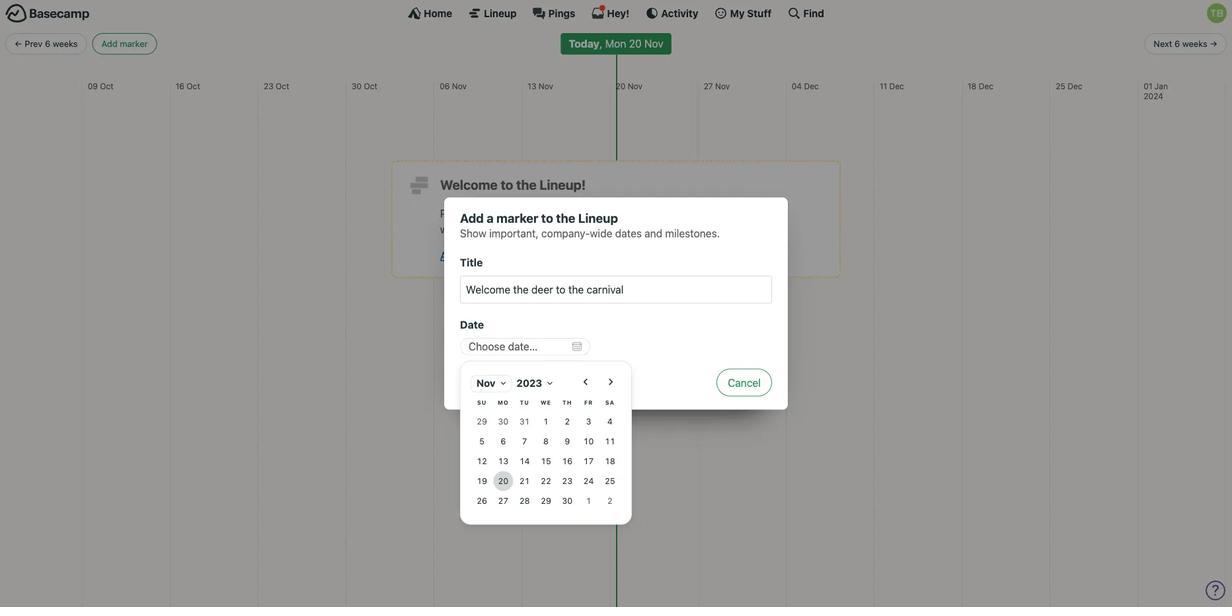 Task type: locate. For each thing, give the bounding box(es) containing it.
dec for 04 dec
[[804, 81, 819, 91]]

1 horizontal spatial 2
[[608, 496, 613, 505]]

1 horizontal spatial 6
[[501, 436, 506, 446]]

0 horizontal spatial 23
[[264, 81, 274, 91]]

next
[[1154, 39, 1173, 49]]

1 vertical spatial to
[[541, 211, 553, 225]]

0 vertical spatial 1 button
[[536, 412, 556, 432]]

2 vertical spatial 30
[[562, 496, 573, 505]]

1 vertical spatial 2
[[608, 496, 613, 505]]

13 button
[[494, 451, 513, 471]]

30 button down mo
[[494, 412, 513, 432]]

0 vertical spatial 2
[[565, 416, 570, 426]]

marker
[[120, 39, 148, 49], [497, 211, 539, 225]]

20 nov
[[616, 81, 643, 91]]

1 horizontal spatial 11
[[880, 81, 887, 91]]

27 nov
[[704, 81, 730, 91]]

6 up 13 button
[[501, 436, 506, 446]]

0 vertical spatial 16
[[176, 81, 184, 91]]

a inside add a marker to the lineup show important, company-wide dates and milestones.
[[487, 211, 494, 225]]

find button
[[788, 7, 825, 20]]

15 button
[[536, 451, 556, 471]]

0 horizontal spatial 25
[[605, 476, 615, 486]]

0 vertical spatial 27
[[704, 81, 713, 91]]

23
[[264, 81, 274, 91], [562, 476, 573, 486]]

1 vertical spatial 29
[[541, 496, 551, 505]]

1 horizontal spatial add
[[440, 249, 460, 262]]

23 button
[[558, 471, 577, 491]]

None text field
[[460, 276, 772, 303]]

0 horizontal spatial projects
[[462, 207, 501, 220]]

add up 09 oct
[[102, 39, 118, 49]]

1 horizontal spatial 25
[[1056, 81, 1066, 91]]

2 button
[[558, 412, 577, 432], [600, 491, 620, 511]]

0 vertical spatial projects
[[462, 207, 501, 220]]

0 horizontal spatial 11
[[605, 436, 615, 446]]

23 for 23 oct
[[264, 81, 274, 91]]

2 horizontal spatial 30
[[562, 496, 573, 505]]

7
[[522, 436, 527, 446]]

1 button down the 24 on the bottom left
[[579, 491, 599, 511]]

1 horizontal spatial projects
[[574, 223, 613, 235]]

dates right wide
[[615, 227, 642, 240]]

0 horizontal spatial 20
[[498, 476, 509, 486]]

0 vertical spatial lineup
[[484, 7, 517, 19]]

1 vertical spatial 25
[[605, 476, 615, 486]]

29 button down su
[[472, 412, 492, 432]]

project
[[559, 249, 592, 262]]

30 button left 24 button
[[558, 491, 577, 511]]

6 right next at the top right of the page
[[1175, 39, 1180, 49]]

04
[[792, 81, 802, 91]]

1 horizontal spatial 30
[[498, 416, 509, 426]]

main element
[[0, 0, 1233, 26]]

the up timeline
[[516, 177, 537, 192]]

27 inside button
[[498, 496, 509, 505]]

30 button
[[494, 412, 513, 432], [558, 491, 577, 511]]

0 horizontal spatial dates
[[508, 249, 535, 262]]

oct for 30 oct
[[364, 81, 378, 91]]

2 down th
[[565, 416, 570, 426]]

end.
[[661, 223, 682, 235]]

1 horizontal spatial 23
[[562, 476, 573, 486]]

1 vertical spatial lineup
[[578, 211, 618, 225]]

16 oct
[[176, 81, 200, 91]]

my stuff button
[[715, 7, 772, 20]]

add marker
[[102, 39, 148, 49]]

1 vertical spatial 16
[[562, 456, 573, 466]]

add inside add a marker to the lineup show important, company-wide dates and milestones.
[[460, 211, 484, 225]]

add left title at left top
[[440, 249, 460, 262]]

11 inside "button"
[[605, 436, 615, 446]]

2 down 25 button
[[608, 496, 613, 505]]

0 horizontal spatial 29
[[477, 416, 487, 426]]

0 horizontal spatial 16
[[176, 81, 184, 91]]

9 button
[[558, 432, 577, 451]]

weeks left →
[[1183, 39, 1208, 49]]

1 horizontal spatial marker
[[497, 211, 539, 225]]

1 vertical spatial 11
[[605, 436, 615, 446]]

0 vertical spatial the
[[516, 177, 537, 192]]

dates inside add a marker to the lineup show important, company-wide dates and milestones.
[[615, 227, 642, 240]]

0 vertical spatial 2 button
[[558, 412, 577, 432]]

important,
[[489, 227, 539, 240]]

0 horizontal spatial 27
[[498, 496, 509, 505]]

to down when
[[538, 249, 547, 262]]

1 horizontal spatial on
[[503, 207, 515, 220]]

0 vertical spatial 20
[[616, 81, 626, 91]]

4 dec from the left
[[1068, 81, 1083, 91]]

add start/end dates to a project link
[[440, 249, 592, 262]]

1 vertical spatial add
[[460, 211, 484, 225]]

0 horizontal spatial weeks
[[53, 39, 78, 49]]

show
[[460, 227, 487, 240]]

18 inside 18 "button"
[[605, 456, 615, 466]]

2 vertical spatial add
[[440, 249, 460, 262]]

11 button
[[600, 432, 620, 451]]

06 nov
[[440, 81, 467, 91]]

jan
[[1155, 81, 1168, 91]]

a
[[518, 207, 524, 220], [583, 207, 589, 220], [622, 207, 627, 220], [487, 211, 494, 225], [550, 249, 556, 262]]

2 button right 24 button
[[600, 491, 620, 511]]

0 vertical spatial 11
[[880, 81, 887, 91]]

20 inside button
[[498, 476, 509, 486]]

1 button down the we
[[536, 412, 556, 432]]

0 vertical spatial 30 button
[[494, 412, 513, 432]]

1 horizontal spatial 27
[[704, 81, 713, 91]]

0 vertical spatial marker
[[120, 39, 148, 49]]

1 vertical spatial 29 button
[[536, 491, 556, 511]]

add marker link
[[92, 33, 157, 55]]

Choose date… field
[[460, 338, 590, 355]]

0 vertical spatial 18
[[968, 81, 977, 91]]

25
[[1056, 81, 1066, 91], [605, 476, 615, 486]]

23 inside button
[[562, 476, 573, 486]]

nov
[[452, 81, 467, 91], [539, 81, 554, 91], [628, 81, 643, 91], [716, 81, 730, 91], [477, 377, 496, 389]]

1 vertical spatial 27
[[498, 496, 509, 505]]

6
[[45, 39, 50, 49], [1175, 39, 1180, 49], [501, 436, 506, 446]]

activity link
[[646, 7, 699, 20]]

oct for 23 oct
[[276, 81, 289, 91]]

3
[[586, 416, 591, 426]]

01
[[1144, 81, 1153, 91]]

None submit
[[460, 369, 506, 396]]

add up show
[[460, 211, 484, 225]]

2 button down th
[[558, 412, 577, 432]]

1 dec from the left
[[804, 81, 819, 91]]

29 button
[[472, 412, 492, 432], [536, 491, 556, 511]]

oct
[[100, 81, 114, 91], [187, 81, 200, 91], [276, 81, 289, 91], [364, 81, 378, 91]]

1 vertical spatial marker
[[497, 211, 539, 225]]

weeks right prev
[[53, 39, 78, 49]]

16 inside button
[[562, 456, 573, 466]]

3 dec from the left
[[979, 81, 994, 91]]

1 vertical spatial 1
[[586, 496, 591, 505]]

3 oct from the left
[[276, 81, 289, 91]]

29 down 22 button
[[541, 496, 551, 505]]

and inside add a marker to the lineup show important, company-wide dates and milestones.
[[645, 227, 663, 240]]

2 weeks from the left
[[1183, 39, 1208, 49]]

to for dates
[[538, 249, 547, 262]]

1 down 24 button
[[586, 496, 591, 505]]

25 inside button
[[605, 476, 615, 486]]

16 for 16 oct
[[176, 81, 184, 91]]

8
[[544, 436, 549, 446]]

1 for the top '1' button
[[544, 416, 549, 426]]

dates down "important,"
[[508, 249, 535, 262]]

09 oct
[[88, 81, 114, 91]]

1 horizontal spatial 29 button
[[536, 491, 556, 511]]

14 button
[[515, 451, 535, 471]]

1 horizontal spatial 1
[[586, 496, 591, 505]]

0 vertical spatial dates
[[615, 227, 642, 240]]

1 vertical spatial 23
[[562, 476, 573, 486]]

0 vertical spatial 29 button
[[472, 412, 492, 432]]

0 horizontal spatial on
[[481, 223, 493, 235]]

0 horizontal spatial add
[[102, 39, 118, 49]]

0 horizontal spatial 1
[[544, 416, 549, 426]]

1 horizontal spatial the
[[556, 211, 576, 225]]

0 vertical spatial 13
[[528, 81, 537, 91]]

dates
[[615, 227, 642, 240], [508, 249, 535, 262]]

0 horizontal spatial lineup
[[484, 7, 517, 19]]

0 horizontal spatial 2
[[565, 416, 570, 426]]

to
[[501, 177, 513, 192], [541, 211, 553, 225], [538, 249, 547, 262]]

0 horizontal spatial 2 button
[[558, 412, 577, 432]]

27 for 27
[[498, 496, 509, 505]]

1 oct from the left
[[100, 81, 114, 91]]

1
[[544, 416, 549, 426], [586, 496, 591, 505]]

1 horizontal spatial dates
[[615, 227, 642, 240]]

projects up show
[[462, 207, 501, 220]]

6 right prev
[[45, 39, 50, 49]]

0 horizontal spatial 30
[[352, 81, 362, 91]]

nov for 13 nov
[[539, 81, 554, 91]]

1 vertical spatial 30 button
[[558, 491, 577, 511]]

20
[[616, 81, 626, 91], [498, 476, 509, 486]]

switch accounts image
[[5, 3, 90, 24]]

1 down the we
[[544, 416, 549, 426]]

oct for 16 oct
[[187, 81, 200, 91]]

18 for 18 dec
[[968, 81, 977, 91]]

13 inside button
[[498, 456, 509, 466]]

cancel
[[728, 376, 761, 389]]

a right 'for'
[[583, 207, 589, 220]]

0 vertical spatial 1
[[544, 416, 549, 426]]

2 vertical spatial to
[[538, 249, 547, 262]]

on
[[503, 207, 515, 220], [481, 223, 493, 235]]

26
[[477, 496, 487, 505]]

in
[[723, 207, 732, 220]]

29 down su
[[477, 416, 487, 426]]

2 dec from the left
[[890, 81, 904, 91]]

0 vertical spatial add
[[102, 39, 118, 49]]

28
[[520, 496, 530, 505]]

1 horizontal spatial 16
[[562, 456, 573, 466]]

snapshot
[[630, 207, 674, 220]]

projects
[[462, 207, 501, 220], [574, 223, 613, 235]]

lineup up wide
[[578, 211, 618, 225]]

5 button
[[472, 432, 492, 451]]

1 horizontal spatial 20
[[616, 81, 626, 91]]

to inside add a marker to the lineup show important, company-wide dates and milestones.
[[541, 211, 553, 225]]

1 vertical spatial 18
[[605, 456, 615, 466]]

0 vertical spatial 25
[[1056, 81, 1066, 91]]

the up company-
[[556, 211, 576, 225]]

2 oct from the left
[[187, 81, 200, 91]]

1 vertical spatial 13
[[498, 456, 509, 466]]

who's
[[759, 207, 787, 220]]

1 horizontal spatial 13
[[528, 81, 537, 91]]

13
[[528, 81, 537, 91], [498, 456, 509, 466]]

to up company-
[[541, 211, 553, 225]]

1 horizontal spatial 18
[[968, 81, 977, 91]]

lineup inside add a marker to the lineup show important, company-wide dates and milestones.
[[578, 211, 618, 225]]

21 button
[[515, 471, 535, 491]]

1 horizontal spatial weeks
[[1183, 39, 1208, 49]]

lineup inside the main element
[[484, 7, 517, 19]]

lineup right "home"
[[484, 7, 517, 19]]

1 horizontal spatial 2 button
[[600, 491, 620, 511]]

play,
[[734, 207, 756, 220]]

1 vertical spatial 1 button
[[579, 491, 599, 511]]

0 horizontal spatial 1 button
[[536, 412, 556, 432]]

1 vertical spatial 20
[[498, 476, 509, 486]]

0 horizontal spatial 6
[[45, 39, 50, 49]]

1 horizontal spatial 30 button
[[558, 491, 577, 511]]

31 button
[[515, 412, 535, 432]]

0 horizontal spatial 18
[[605, 456, 615, 466]]

a left what, at the left top of page
[[487, 211, 494, 225]]

projects down visual
[[574, 223, 613, 235]]

on up what, at the left top of page
[[503, 207, 515, 220]]

21
[[520, 476, 530, 486]]

29
[[477, 416, 487, 426], [541, 496, 551, 505]]

0 horizontal spatial 13
[[498, 456, 509, 466]]

11 for 11 dec
[[880, 81, 887, 91]]

1 vertical spatial the
[[556, 211, 576, 225]]

4 oct from the left
[[364, 81, 378, 91]]

2 horizontal spatial add
[[460, 211, 484, 225]]

fr
[[584, 399, 593, 406]]

weeks
[[53, 39, 78, 49], [1183, 39, 1208, 49]]

what's
[[689, 207, 720, 220]]

1 vertical spatial 30
[[498, 416, 509, 426]]

3 button
[[579, 412, 599, 432]]

29 button down 22
[[536, 491, 556, 511]]

dec
[[804, 81, 819, 91], [890, 81, 904, 91], [979, 81, 994, 91], [1068, 81, 1083, 91]]

1 vertical spatial dates
[[508, 249, 535, 262]]

to right "welcome" at top
[[501, 177, 513, 192]]

find
[[804, 7, 825, 19]]

on left what, at the left top of page
[[481, 223, 493, 235]]

marker inside add a marker to the lineup show important, company-wide dates and milestones.
[[497, 211, 539, 225]]



Task type: describe. For each thing, give the bounding box(es) containing it.
0 horizontal spatial 29 button
[[472, 412, 492, 432]]

we
[[541, 399, 552, 406]]

dec for 11 dec
[[890, 81, 904, 91]]

to for marker
[[541, 211, 553, 225]]

04 dec
[[792, 81, 819, 91]]

11 dec
[[880, 81, 904, 91]]

a up what, at the left top of page
[[518, 207, 524, 220]]

stuff
[[747, 7, 772, 19]]

5
[[480, 436, 485, 446]]

add start/end dates to a project
[[440, 249, 592, 262]]

23 oct
[[264, 81, 289, 91]]

2 horizontal spatial 6
[[1175, 39, 1180, 49]]

hey!
[[607, 7, 630, 19]]

working
[[440, 223, 478, 235]]

16 button
[[558, 451, 577, 471]]

lineup!
[[540, 177, 586, 192]]

milestones.
[[665, 227, 720, 240]]

25 for 25 dec
[[1056, 81, 1066, 91]]

home link
[[408, 7, 452, 20]]

26 button
[[472, 491, 492, 511]]

1 horizontal spatial 1 button
[[579, 491, 599, 511]]

1 weeks from the left
[[53, 39, 78, 49]]

timeline
[[527, 207, 564, 220]]

19 button
[[472, 471, 492, 491]]

11 for 11
[[605, 436, 615, 446]]

1 vertical spatial projects
[[574, 223, 613, 235]]

nov for 27 nov
[[716, 81, 730, 91]]

4 button
[[600, 412, 620, 432]]

a up start
[[622, 207, 627, 220]]

2 for the bottommost 2 button
[[608, 496, 613, 505]]

plot projects on a timeline for a visual a snapshot of what's in play, who's working on what, and when projects start and end.
[[440, 207, 787, 235]]

→
[[1210, 39, 1218, 49]]

su
[[477, 399, 487, 406]]

add for start/end
[[440, 249, 460, 262]]

18 for 18
[[605, 456, 615, 466]]

24
[[584, 476, 594, 486]]

31
[[520, 416, 530, 426]]

28 button
[[515, 491, 535, 511]]

7 button
[[515, 432, 535, 451]]

19
[[477, 476, 487, 486]]

a left project
[[550, 249, 556, 262]]

what,
[[496, 223, 522, 235]]

22 button
[[536, 471, 556, 491]]

company-
[[542, 227, 590, 240]]

1 horizontal spatial 29
[[541, 496, 551, 505]]

14
[[520, 456, 530, 466]]

06
[[440, 81, 450, 91]]

prev
[[25, 39, 43, 49]]

09
[[88, 81, 98, 91]]

add a marker to the lineup show important, company-wide dates and milestones.
[[460, 211, 720, 240]]

1 for '1' button to the right
[[586, 496, 591, 505]]

22
[[541, 476, 551, 486]]

next 6 weeks →
[[1154, 39, 1218, 49]]

6 inside button
[[501, 436, 506, 446]]

4
[[608, 416, 613, 426]]

today
[[569, 37, 600, 50]]

20 for 20
[[498, 476, 509, 486]]

8 button
[[536, 432, 556, 451]]

when
[[545, 223, 571, 235]]

1 vertical spatial on
[[481, 223, 493, 235]]

13 for 13 nov
[[528, 81, 537, 91]]

0 horizontal spatial the
[[516, 177, 537, 192]]

17 button
[[579, 451, 599, 471]]

oct for 09 oct
[[100, 81, 114, 91]]

my
[[730, 7, 745, 19]]

the inside add a marker to the lineup show important, company-wide dates and milestones.
[[556, 211, 576, 225]]

activity
[[661, 7, 699, 19]]

12 button
[[472, 451, 492, 471]]

15
[[541, 456, 551, 466]]

18 button
[[600, 451, 620, 471]]

home
[[424, 7, 452, 19]]

25 for 25
[[605, 476, 615, 486]]

01 jan 2024
[[1144, 81, 1168, 101]]

tim burton image
[[1207, 3, 1227, 23]]

add for a
[[460, 211, 484, 225]]

30 oct
[[352, 81, 378, 91]]

6 button
[[494, 432, 513, 451]]

start/end
[[462, 249, 506, 262]]

17
[[584, 456, 594, 466]]

0 horizontal spatial marker
[[120, 39, 148, 49]]

10
[[584, 436, 594, 446]]

0 horizontal spatial 30 button
[[494, 412, 513, 432]]

wide
[[590, 227, 613, 240]]

27 for 27 nov
[[704, 81, 713, 91]]

tu
[[520, 399, 530, 406]]

13 nov
[[528, 81, 554, 91]]

0 vertical spatial 30
[[352, 81, 362, 91]]

th
[[563, 399, 572, 406]]

2023
[[517, 377, 542, 389]]

visual
[[591, 207, 619, 220]]

24 button
[[579, 471, 599, 491]]

add for marker
[[102, 39, 118, 49]]

16 for 16
[[562, 456, 573, 466]]

start
[[616, 223, 638, 235]]

23 for 23
[[562, 476, 573, 486]]

9
[[565, 436, 570, 446]]

nov for 06 nov
[[452, 81, 467, 91]]

12
[[477, 456, 487, 466]]

← prev 6 weeks
[[15, 39, 78, 49]]

dec for 18 dec
[[979, 81, 994, 91]]

2 for topmost 2 button
[[565, 416, 570, 426]]

hey! button
[[591, 7, 630, 20]]

date
[[460, 318, 484, 331]]

dec for 25 dec
[[1068, 81, 1083, 91]]

10 button
[[579, 432, 599, 451]]

plot
[[440, 207, 459, 220]]

←
[[15, 39, 22, 49]]

title
[[460, 256, 483, 269]]

13 for 13
[[498, 456, 509, 466]]

0 vertical spatial 29
[[477, 416, 487, 426]]

18 dec
[[968, 81, 994, 91]]

20 button
[[494, 471, 513, 491]]

0 vertical spatial on
[[503, 207, 515, 220]]

20 for 20 nov
[[616, 81, 626, 91]]

0 vertical spatial to
[[501, 177, 513, 192]]

nov for 20 nov
[[628, 81, 643, 91]]

1 vertical spatial 2 button
[[600, 491, 620, 511]]



Task type: vqa. For each thing, say whether or not it's contained in the screenshot.


